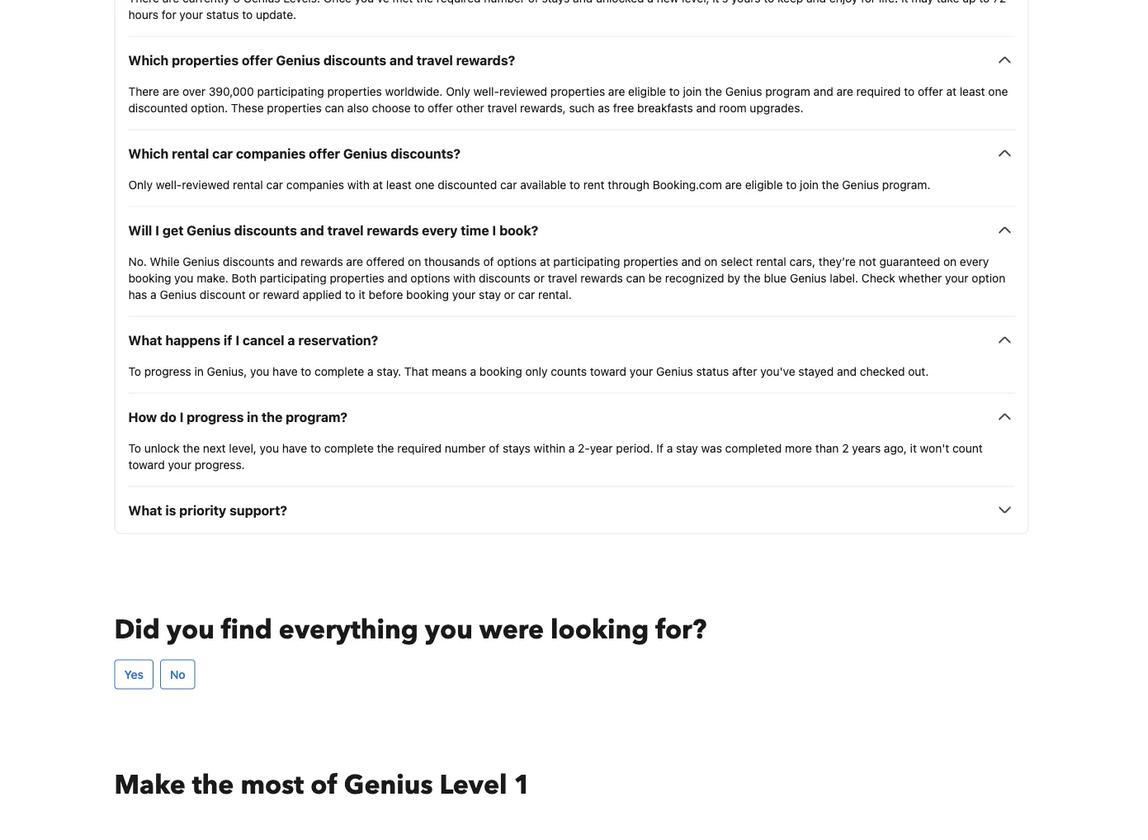 Task type: locate. For each thing, give the bounding box(es) containing it.
did
[[114, 611, 160, 647]]

your down currently
[[180, 7, 203, 21]]

progress
[[144, 364, 191, 378], [187, 409, 244, 424]]

whether
[[899, 271, 943, 284]]

participating down will i get genius discounts and travel rewards every time i book? dropdown button on the top of page
[[554, 254, 621, 268]]

rewards?
[[456, 52, 516, 68]]

choose
[[372, 101, 411, 114]]

1 horizontal spatial can
[[627, 271, 646, 284]]

1 horizontal spatial discounted
[[438, 177, 497, 191]]

stay left was
[[677, 441, 699, 455]]

toward inside to unlock the next level, you have to complete the required number of stays within a 2-year period. if a stay was completed more than 2 years ago, it won't count toward your progress.
[[128, 457, 165, 471]]

the right met
[[416, 0, 434, 4]]

2 there from the top
[[128, 84, 159, 98]]

if
[[657, 441, 664, 455]]

companies down which rental car companies offer genius discounts?
[[286, 177, 344, 191]]

and up recognized
[[682, 254, 702, 268]]

options
[[497, 254, 537, 268], [411, 271, 451, 284]]

for left life!
[[862, 0, 876, 4]]

rewards inside will i get genius discounts and travel rewards every time i book? dropdown button
[[367, 222, 419, 238]]

new
[[657, 0, 679, 4]]

number down means
[[445, 441, 486, 455]]

join up cars,
[[800, 177, 819, 191]]

stayed
[[799, 364, 834, 378]]

required inside there are currently 3 genius levels. once you've met the required number of stays and unlocked a new level, it's yours to keep and enjoy for life! it may take up to 72 hours for your status to update.
[[437, 0, 481, 4]]

options down thousands
[[411, 271, 451, 284]]

have down 'program?'
[[282, 441, 307, 455]]

1 vertical spatial it
[[911, 441, 918, 455]]

level,
[[682, 0, 710, 4], [229, 441, 257, 455]]

2 vertical spatial booking
[[480, 364, 523, 378]]

0 vertical spatial status
[[206, 7, 239, 21]]

on right guaranteed
[[944, 254, 957, 268]]

you inside "no. while genius discounts and rewards are offered on thousands of options at participating properties and on select rental cars, they're not guaranteed on every booking you make. both participating properties and options with discounts or travel rewards can be recognized by the blue genius label. check whether your option has a genius discount or reward applied to it before booking your stay or car rental."
[[174, 271, 194, 284]]

well- up get
[[156, 177, 182, 191]]

offer
[[242, 52, 273, 68], [918, 84, 944, 98], [428, 101, 453, 114], [309, 145, 340, 161]]

a left new
[[648, 0, 654, 4]]

the up 'room'
[[705, 84, 723, 98]]

0 vertical spatial can
[[325, 101, 344, 114]]

rewards up offered
[[367, 222, 419, 238]]

0 horizontal spatial can
[[325, 101, 344, 114]]

1 vertical spatial which
[[128, 145, 169, 161]]

there for there are over 390,000 participating properties worldwide. only well-reviewed properties are eligible to join the genius program and are required to offer at least one discounted option. these properties can also choose to offer other travel rewards, such as free breakfasts and room upgrades.
[[128, 84, 159, 98]]

1 horizontal spatial well-
[[474, 84, 500, 98]]

discounts?
[[391, 145, 461, 161]]

you down cancel
[[250, 364, 270, 378]]

1 vertical spatial for
[[162, 7, 176, 21]]

0 vertical spatial least
[[960, 84, 986, 98]]

1 vertical spatial complete
[[324, 441, 374, 455]]

on right offered
[[408, 254, 422, 268]]

discounted
[[128, 101, 188, 114], [438, 177, 497, 191]]

1 vertical spatial reviewed
[[182, 177, 230, 191]]

and right program
[[814, 84, 834, 98]]

there inside 'there are over 390,000 participating properties worldwide. only well-reviewed properties are eligible to join the genius program and are required to offer at least one discounted option. these properties can also choose to offer other travel rewards, such as free breakfasts and room upgrades.'
[[128, 84, 159, 98]]

0 vertical spatial what
[[128, 332, 162, 348]]

reviewed inside 'there are over 390,000 participating properties worldwide. only well-reviewed properties are eligible to join the genius program and are required to offer at least one discounted option. these properties can also choose to offer other travel rewards, such as free breakfasts and room upgrades.'
[[500, 84, 548, 98]]

least inside 'there are over 390,000 participating properties worldwide. only well-reviewed properties are eligible to join the genius program and are required to offer at least one discounted option. these properties can also choose to offer other travel rewards, such as free breakfasts and room upgrades.'
[[960, 84, 986, 98]]

1 horizontal spatial reviewed
[[500, 84, 548, 98]]

1 vertical spatial booking
[[407, 287, 449, 301]]

join
[[684, 84, 702, 98], [800, 177, 819, 191]]

2 vertical spatial participating
[[260, 271, 327, 284]]

0 vertical spatial one
[[989, 84, 1009, 98]]

rewards up applied
[[301, 254, 343, 268]]

period.
[[616, 441, 654, 455]]

390,000
[[209, 84, 254, 98]]

0 vertical spatial in
[[194, 364, 204, 378]]

progress down happens
[[144, 364, 191, 378]]

1 horizontal spatial status
[[697, 364, 730, 378]]

1 vertical spatial stays
[[503, 441, 531, 455]]

0 horizontal spatial level,
[[229, 441, 257, 455]]

how do i progress in the program?
[[128, 409, 348, 424]]

0 vertical spatial discounted
[[128, 101, 188, 114]]

1 horizontal spatial join
[[800, 177, 819, 191]]

1 vertical spatial only
[[128, 177, 153, 191]]

or left rental.
[[504, 287, 515, 301]]

1 horizontal spatial only
[[446, 84, 471, 98]]

car left rental.
[[519, 287, 535, 301]]

can inside "no. while genius discounts and rewards are offered on thousands of options at participating properties and on select rental cars, they're not guaranteed on every booking you make. both participating properties and options with discounts or travel rewards can be recognized by the blue genius label. check whether your option has a genius discount or reward applied to it before booking your stay or car rental."
[[627, 271, 646, 284]]

rental down which rental car companies offer genius discounts?
[[233, 177, 263, 191]]

a right cancel
[[288, 332, 295, 348]]

label.
[[830, 271, 859, 284]]

properties inside which properties offer genius discounts and travel rewards? dropdown button
[[172, 52, 239, 68]]

book?
[[500, 222, 539, 238]]

unlocked
[[596, 0, 645, 4]]

a right if
[[667, 441, 673, 455]]

complete inside to unlock the next level, you have to complete the required number of stays within a 2-year period. if a stay was completed more than 2 years ago, it won't count toward your progress.
[[324, 441, 374, 455]]

1 horizontal spatial toward
[[590, 364, 627, 378]]

guaranteed
[[880, 254, 941, 268]]

booking down thousands
[[407, 287, 449, 301]]

1 which from the top
[[128, 52, 169, 68]]

0 vertical spatial rewards
[[367, 222, 419, 238]]

level, up progress.
[[229, 441, 257, 455]]

progress up next
[[187, 409, 244, 424]]

in down the genius,
[[247, 409, 259, 424]]

0 vertical spatial reviewed
[[500, 84, 548, 98]]

number inside to unlock the next level, you have to complete the required number of stays within a 2-year period. if a stay was completed more than 2 years ago, it won't count toward your progress.
[[445, 441, 486, 455]]

genius inside 'there are over 390,000 participating properties worldwide. only well-reviewed properties are eligible to join the genius program and are required to offer at least one discounted option. these properties can also choose to offer other travel rewards, such as free breakfasts and room upgrades.'
[[726, 84, 763, 98]]

0 vertical spatial to
[[128, 364, 141, 378]]

1 horizontal spatial with
[[454, 271, 476, 284]]

the inside there are currently 3 genius levels. once you've met the required number of stays and unlocked a new level, it's yours to keep and enjoy for life! it may take up to 72 hours for your status to update.
[[416, 0, 434, 4]]

to inside to unlock the next level, you have to complete the required number of stays within a 2-year period. if a stay was completed more than 2 years ago, it won't count toward your progress.
[[311, 441, 321, 455]]

discounts inside which properties offer genius discounts and travel rewards? dropdown button
[[324, 52, 387, 68]]

stays left within
[[503, 441, 531, 455]]

offered
[[366, 254, 405, 268]]

the
[[416, 0, 434, 4], [705, 84, 723, 98], [822, 177, 840, 191], [744, 271, 761, 284], [262, 409, 283, 424], [183, 441, 200, 455], [377, 441, 394, 455], [192, 767, 234, 803]]

available
[[521, 177, 567, 191]]

you inside to unlock the next level, you have to complete the required number of stays within a 2-year period. if a stay was completed more than 2 years ago, it won't count toward your progress.
[[260, 441, 279, 455]]

your right counts
[[630, 364, 654, 378]]

no. while genius discounts and rewards are offered on thousands of options at participating properties and on select rental cars, they're not guaranteed on every booking you make. both participating properties and options with discounts or travel rewards can be recognized by the blue genius label. check whether your option has a genius discount or reward applied to it before booking your stay or car rental.
[[128, 254, 1006, 301]]

0 vertical spatial have
[[273, 364, 298, 378]]

reviewed up rewards,
[[500, 84, 548, 98]]

companies down these
[[236, 145, 306, 161]]

have down cancel
[[273, 364, 298, 378]]

your inside there are currently 3 genius levels. once you've met the required number of stays and unlocked a new level, it's yours to keep and enjoy for life! it may take up to 72 hours for your status to update.
[[180, 7, 203, 21]]

or
[[534, 271, 545, 284], [249, 287, 260, 301], [504, 287, 515, 301]]

with up 'will i get genius discounts and travel rewards every time i book?'
[[348, 177, 370, 191]]

can inside 'there are over 390,000 participating properties worldwide. only well-reviewed properties are eligible to join the genius program and are required to offer at least one discounted option. these properties can also choose to offer other travel rewards, such as free breakfasts and room upgrades.'
[[325, 101, 344, 114]]

0 horizontal spatial on
[[408, 254, 422, 268]]

2 vertical spatial required
[[398, 441, 442, 455]]

to
[[764, 0, 775, 4], [980, 0, 991, 4], [242, 7, 253, 21], [670, 84, 680, 98], [905, 84, 915, 98], [414, 101, 425, 114], [570, 177, 581, 191], [787, 177, 797, 191], [345, 287, 356, 301], [301, 364, 312, 378], [311, 441, 321, 455]]

offer inside the which rental car companies offer genius discounts? dropdown button
[[309, 145, 340, 161]]

2 to from the top
[[128, 441, 141, 455]]

most
[[241, 767, 304, 803]]

1 horizontal spatial at
[[540, 254, 551, 268]]

if
[[224, 332, 232, 348]]

1 vertical spatial there
[[128, 84, 159, 98]]

stay
[[479, 287, 501, 301], [677, 441, 699, 455]]

status left after
[[697, 364, 730, 378]]

reviewed
[[500, 84, 548, 98], [182, 177, 230, 191]]

1 horizontal spatial rewards
[[367, 222, 419, 238]]

0 vertical spatial companies
[[236, 145, 306, 161]]

the down stay. at the left top of page
[[377, 441, 394, 455]]

means
[[432, 364, 467, 378]]

2 horizontal spatial rewards
[[581, 271, 623, 284]]

0 vertical spatial eligible
[[629, 84, 667, 98]]

rewards,
[[520, 101, 566, 114]]

0 vertical spatial only
[[446, 84, 471, 98]]

travel up rental.
[[548, 271, 578, 284]]

to
[[128, 364, 141, 378], [128, 441, 141, 455]]

there are currently 3 genius levels. once you've met the required number of stays and unlocked a new level, it's yours to keep and enjoy for life! it may take up to 72 hours for your status to update.
[[128, 0, 1007, 21]]

with down thousands
[[454, 271, 476, 284]]

breakfasts
[[638, 101, 694, 114]]

0 vertical spatial at
[[947, 84, 957, 98]]

2 horizontal spatial rental
[[757, 254, 787, 268]]

1 horizontal spatial eligible
[[746, 177, 784, 191]]

get
[[163, 222, 184, 238]]

2 on from the left
[[705, 254, 718, 268]]

stays
[[542, 0, 570, 4], [503, 441, 531, 455]]

1 vertical spatial progress
[[187, 409, 244, 424]]

0 horizontal spatial only
[[128, 177, 153, 191]]

i
[[155, 222, 159, 238], [493, 222, 497, 238], [236, 332, 240, 348], [180, 409, 184, 424]]

toward right counts
[[590, 364, 627, 378]]

rewards
[[367, 222, 419, 238], [301, 254, 343, 268], [581, 271, 623, 284]]

0 vertical spatial options
[[497, 254, 537, 268]]

0 vertical spatial well-
[[474, 84, 500, 98]]

1 horizontal spatial one
[[989, 84, 1009, 98]]

next
[[203, 441, 226, 455]]

have
[[273, 364, 298, 378], [282, 441, 307, 455]]

discounts
[[324, 52, 387, 68], [234, 222, 297, 238], [223, 254, 275, 268], [479, 271, 531, 284]]

stay inside to unlock the next level, you have to complete the required number of stays within a 2-year period. if a stay was completed more than 2 years ago, it won't count toward your progress.
[[677, 441, 699, 455]]

stay down thousands
[[479, 287, 501, 301]]

1 vertical spatial join
[[800, 177, 819, 191]]

and left unlocked
[[573, 0, 593, 4]]

at inside "no. while genius discounts and rewards are offered on thousands of options at participating properties and on select rental cars, they're not guaranteed on every booking you make. both participating properties and options with discounts or travel rewards can be recognized by the blue genius label. check whether your option has a genius discount or reward applied to it before booking your stay or car rental."
[[540, 254, 551, 268]]

of up which properties offer genius discounts and travel rewards? dropdown button
[[528, 0, 539, 4]]

which for which properties offer genius discounts and travel rewards?
[[128, 52, 169, 68]]

you down while
[[174, 271, 194, 284]]

stays inside there are currently 3 genius levels. once you've met the required number of stays and unlocked a new level, it's yours to keep and enjoy for life! it may take up to 72 hours for your status to update.
[[542, 0, 570, 4]]

0 vertical spatial rental
[[172, 145, 209, 161]]

it right "ago,"
[[911, 441, 918, 455]]

1 vertical spatial well-
[[156, 177, 182, 191]]

0 vertical spatial which
[[128, 52, 169, 68]]

are left over
[[163, 84, 179, 98]]

1 horizontal spatial least
[[960, 84, 986, 98]]

2 horizontal spatial booking
[[480, 364, 523, 378]]

a inside what happens if i cancel a reservation? dropdown button
[[288, 332, 295, 348]]

toward down unlock
[[128, 457, 165, 471]]

1 horizontal spatial rental
[[233, 177, 263, 191]]

eligible up the breakfasts
[[629, 84, 667, 98]]

applied
[[303, 287, 342, 301]]

0 horizontal spatial toward
[[128, 457, 165, 471]]

rental inside dropdown button
[[172, 145, 209, 161]]

1 vertical spatial what
[[128, 502, 162, 518]]

0 horizontal spatial for
[[162, 7, 176, 21]]

everything
[[279, 611, 419, 647]]

what is priority support? button
[[128, 500, 1016, 520]]

the left most
[[192, 767, 234, 803]]

happens
[[165, 332, 221, 348]]

while
[[150, 254, 180, 268]]

of inside there are currently 3 genius levels. once you've met the required number of stays and unlocked a new level, it's yours to keep and enjoy for life! it may take up to 72 hours for your status to update.
[[528, 0, 539, 4]]

what for what is priority support?
[[128, 502, 162, 518]]

or down both
[[249, 287, 260, 301]]

the left program.
[[822, 177, 840, 191]]

a inside "no. while genius discounts and rewards are offered on thousands of options at participating properties and on select rental cars, they're not guaranteed on every booking you make. both participating properties and options with discounts or travel rewards can be recognized by the blue genius label. check whether your option has a genius discount or reward applied to it before booking your stay or car rental."
[[150, 287, 157, 301]]

1 vertical spatial have
[[282, 441, 307, 455]]

reward
[[263, 287, 300, 301]]

required for level,
[[437, 0, 481, 4]]

0 vertical spatial complete
[[315, 364, 364, 378]]

0 horizontal spatial eligible
[[629, 84, 667, 98]]

number inside there are currently 3 genius levels. once you've met the required number of stays and unlocked a new level, it's yours to keep and enjoy for life! it may take up to 72 hours for your status to update.
[[484, 0, 525, 4]]

1 vertical spatial eligible
[[746, 177, 784, 191]]

stays inside to unlock the next level, you have to complete the required number of stays within a 2-year period. if a stay was completed more than 2 years ago, it won't count toward your progress.
[[503, 441, 531, 455]]

0 vertical spatial participating
[[257, 84, 324, 98]]

the left next
[[183, 441, 200, 455]]

no.
[[128, 254, 147, 268]]

2 what from the top
[[128, 502, 162, 518]]

join up the breakfasts
[[684, 84, 702, 98]]

out.
[[909, 364, 930, 378]]

0 horizontal spatial stays
[[503, 441, 531, 455]]

to up how
[[128, 364, 141, 378]]

on
[[408, 254, 422, 268], [705, 254, 718, 268], [944, 254, 957, 268]]

there inside there are currently 3 genius levels. once you've met the required number of stays and unlocked a new level, it's yours to keep and enjoy for life! it may take up to 72 hours for your status to update.
[[128, 0, 159, 4]]

participating
[[257, 84, 324, 98], [554, 254, 621, 268], [260, 271, 327, 284]]

1 on from the left
[[408, 254, 422, 268]]

stay.
[[377, 364, 402, 378]]

0 horizontal spatial options
[[411, 271, 451, 284]]

the right by
[[744, 271, 761, 284]]

1 vertical spatial number
[[445, 441, 486, 455]]

both
[[232, 271, 257, 284]]

0 horizontal spatial well-
[[156, 177, 182, 191]]

for
[[862, 0, 876, 4], [162, 7, 176, 21]]

of down time
[[484, 254, 494, 268]]

0 horizontal spatial status
[[206, 7, 239, 21]]

you've
[[355, 0, 390, 4]]

well-
[[474, 84, 500, 98], [156, 177, 182, 191]]

are left offered
[[346, 254, 363, 268]]

1 horizontal spatial stays
[[542, 0, 570, 4]]

the left 'program?'
[[262, 409, 283, 424]]

eligible right the booking.com
[[746, 177, 784, 191]]

car inside "no. while genius discounts and rewards are offered on thousands of options at participating properties and on select rental cars, they're not guaranteed on every booking you make. both participating properties and options with discounts or travel rewards can be recognized by the blue genius label. check whether your option has a genius discount or reward applied to it before booking your stay or car rental."
[[519, 287, 535, 301]]

for right hours
[[162, 7, 176, 21]]

0 horizontal spatial join
[[684, 84, 702, 98]]

currently
[[182, 0, 230, 4]]

are inside there are currently 3 genius levels. once you've met the required number of stays and unlocked a new level, it's yours to keep and enjoy for life! it may take up to 72 hours for your status to update.
[[163, 0, 179, 4]]

hours
[[128, 7, 159, 21]]

discounted down over
[[128, 101, 188, 114]]

1 there from the top
[[128, 0, 159, 4]]

and up before
[[388, 271, 408, 284]]

0 vertical spatial booking
[[128, 271, 171, 284]]

stays up which properties offer genius discounts and travel rewards? dropdown button
[[542, 0, 570, 4]]

can left also
[[325, 101, 344, 114]]

offer inside which properties offer genius discounts and travel rewards? dropdown button
[[242, 52, 273, 68]]

i right time
[[493, 222, 497, 238]]

travel
[[417, 52, 453, 68], [488, 101, 517, 114], [328, 222, 364, 238], [548, 271, 578, 284]]

0 vertical spatial there
[[128, 0, 159, 4]]

0 horizontal spatial stay
[[479, 287, 501, 301]]

your down unlock
[[168, 457, 192, 471]]

only up will at the top of page
[[128, 177, 153, 191]]

0 horizontal spatial reviewed
[[182, 177, 230, 191]]

well- up the other
[[474, 84, 500, 98]]

0 vertical spatial with
[[348, 177, 370, 191]]

on up recognized
[[705, 254, 718, 268]]

number up rewards?
[[484, 0, 525, 4]]

at
[[947, 84, 957, 98], [373, 177, 383, 191], [540, 254, 551, 268]]

level, left it's
[[682, 0, 710, 4]]

complete down reservation?
[[315, 364, 364, 378]]

which rental car companies offer genius discounts? button
[[128, 143, 1016, 163]]

only
[[446, 84, 471, 98], [128, 177, 153, 191]]

1 horizontal spatial stay
[[677, 441, 699, 455]]

which up will at the top of page
[[128, 145, 169, 161]]

1 vertical spatial every
[[961, 254, 990, 268]]

1 horizontal spatial for
[[862, 0, 876, 4]]

1 what from the top
[[128, 332, 162, 348]]

required inside to unlock the next level, you have to complete the required number of stays within a 2-year period. if a stay was completed more than 2 years ago, it won't count toward your progress.
[[398, 441, 442, 455]]

0 horizontal spatial in
[[194, 364, 204, 378]]

over
[[182, 84, 206, 98]]

well- inside 'there are over 390,000 participating properties worldwide. only well-reviewed properties are eligible to join the genius program and are required to offer at least one discounted option. these properties can also choose to offer other travel rewards, such as free breakfasts and room upgrades.'
[[474, 84, 500, 98]]

to left unlock
[[128, 441, 141, 455]]

rewards left be
[[581, 271, 623, 284]]

looking
[[551, 611, 649, 647]]

to inside to unlock the next level, you have to complete the required number of stays within a 2-year period. if a stay was completed more than 2 years ago, it won't count toward your progress.
[[128, 441, 141, 455]]

least
[[960, 84, 986, 98], [386, 177, 412, 191]]

completed
[[726, 441, 782, 455]]

participating up the reward
[[260, 271, 327, 284]]

booking left only
[[480, 364, 523, 378]]

status down 3
[[206, 7, 239, 21]]

2 horizontal spatial on
[[944, 254, 957, 268]]

other
[[456, 101, 485, 114]]

0 vertical spatial stays
[[542, 0, 570, 4]]

and
[[573, 0, 593, 4], [807, 0, 827, 4], [390, 52, 414, 68], [814, 84, 834, 98], [697, 101, 717, 114], [300, 222, 324, 238], [278, 254, 298, 268], [682, 254, 702, 268], [388, 271, 408, 284], [837, 364, 857, 378]]

1 vertical spatial discounted
[[438, 177, 497, 191]]

1 vertical spatial level,
[[229, 441, 257, 455]]

every inside "no. while genius discounts and rewards are offered on thousands of options at participating properties and on select rental cars, they're not guaranteed on every booking you make. both participating properties and options with discounts or travel rewards can be recognized by the blue genius label. check whether your option has a genius discount or reward applied to it before booking your stay or car rental."
[[961, 254, 990, 268]]

are inside "no. while genius discounts and rewards are offered on thousands of options at participating properties and on select rental cars, they're not guaranteed on every booking you make. both participating properties and options with discounts or travel rewards can be recognized by the blue genius label. check whether your option has a genius discount or reward applied to it before booking your stay or car rental."
[[346, 254, 363, 268]]

participating inside 'there are over 390,000 participating properties worldwide. only well-reviewed properties are eligible to join the genius program and are required to offer at least one discounted option. these properties can also choose to offer other travel rewards, such as free breakfasts and room upgrades.'
[[257, 84, 324, 98]]

years
[[853, 441, 881, 455]]

car
[[212, 145, 233, 161], [266, 177, 283, 191], [501, 177, 517, 191], [519, 287, 535, 301]]

0 horizontal spatial one
[[415, 177, 435, 191]]

are up the 'free'
[[609, 84, 626, 98]]

1 vertical spatial in
[[247, 409, 259, 424]]

to inside "no. while genius discounts and rewards are offered on thousands of options at participating properties and on select rental cars, they're not guaranteed on every booking you make. both participating properties and options with discounts or travel rewards can be recognized by the blue genius label. check whether your option has a genius discount or reward applied to it before booking your stay or car rental."
[[345, 287, 356, 301]]

level, inside there are currently 3 genius levels. once you've met the required number of stays and unlocked a new level, it's yours to keep and enjoy for life! it may take up to 72 hours for your status to update.
[[682, 0, 710, 4]]

every
[[422, 222, 458, 238], [961, 254, 990, 268]]

complete down 'program?'
[[324, 441, 374, 455]]

2 which from the top
[[128, 145, 169, 161]]

0 vertical spatial it
[[359, 287, 366, 301]]

yours
[[732, 0, 761, 4]]

you up the no
[[167, 611, 215, 647]]

progress.
[[195, 457, 245, 471]]

a right the has at the top of page
[[150, 287, 157, 301]]

number for within
[[445, 441, 486, 455]]

1 to from the top
[[128, 364, 141, 378]]



Task type: vqa. For each thing, say whether or not it's contained in the screenshot.
adult inside DROPDOWN BUTTON
no



Task type: describe. For each thing, give the bounding box(es) containing it.
join inside 'there are over 390,000 participating properties worldwide. only well-reviewed properties are eligible to join the genius program and are required to offer at least one discounted option. these properties can also choose to offer other travel rewards, such as free breakfasts and room upgrades.'
[[684, 84, 702, 98]]

0 horizontal spatial least
[[386, 177, 412, 191]]

what is priority support?
[[128, 502, 287, 518]]

genius inside there are currently 3 genius levels. once you've met the required number of stays and unlocked a new level, it's yours to keep and enjoy for life! it may take up to 72 hours for your status to update.
[[243, 0, 280, 4]]

it inside to unlock the next level, you have to complete the required number of stays within a 2-year period. if a stay was completed more than 2 years ago, it won't count toward your progress.
[[911, 441, 918, 455]]

stay inside "no. while genius discounts and rewards are offered on thousands of options at participating properties and on select rental cars, they're not guaranteed on every booking you make. both participating properties and options with discounts or travel rewards can be recognized by the blue genius label. check whether your option has a genius discount or reward applied to it before booking your stay or car rental."
[[479, 287, 501, 301]]

1 vertical spatial participating
[[554, 254, 621, 268]]

update.
[[256, 7, 297, 21]]

were
[[480, 611, 544, 647]]

also
[[347, 101, 369, 114]]

as
[[598, 101, 610, 114]]

check
[[862, 271, 896, 284]]

to unlock the next level, you have to complete the required number of stays within a 2-year period. if a stay was completed more than 2 years ago, it won't count toward your progress.
[[128, 441, 984, 471]]

properties up such at the top of page
[[551, 84, 606, 98]]

there are over 390,000 participating properties worldwide. only well-reviewed properties are eligible to join the genius program and are required to offer at least one discounted option. these properties can also choose to offer other travel rewards, such as free breakfasts and room upgrades.
[[128, 84, 1009, 114]]

free
[[613, 101, 635, 114]]

make the most of genius level 1
[[114, 767, 531, 803]]

how
[[128, 409, 157, 424]]

car down which rental car companies offer genius discounts?
[[266, 177, 283, 191]]

a left 2-
[[569, 441, 575, 455]]

a inside there are currently 3 genius levels. once you've met the required number of stays and unlocked a new level, it's yours to keep and enjoy for life! it may take up to 72 hours for your status to update.
[[648, 0, 654, 4]]

to for what happens if i cancel a reservation?
[[128, 364, 141, 378]]

be
[[649, 271, 662, 284]]

what happens if i cancel a reservation? button
[[128, 330, 1016, 350]]

cancel
[[243, 332, 285, 348]]

will
[[128, 222, 152, 238]]

the inside how do i progress in the program? dropdown button
[[262, 409, 283, 424]]

level, inside to unlock the next level, you have to complete the required number of stays within a 2-year period. if a stay was completed more than 2 years ago, it won't count toward your progress.
[[229, 441, 257, 455]]

how do i progress in the program? button
[[128, 407, 1016, 426]]

and up worldwide. at left
[[390, 52, 414, 68]]

in inside dropdown button
[[247, 409, 259, 424]]

0 horizontal spatial rewards
[[301, 254, 343, 268]]

support?
[[230, 502, 287, 518]]

it inside "no. while genius discounts and rewards are offered on thousands of options at participating properties and on select rental cars, they're not guaranteed on every booking you make. both participating properties and options with discounts or travel rewards can be recognized by the blue genius label. check whether your option has a genius discount or reward applied to it before booking your stay or car rental."
[[359, 287, 366, 301]]

of inside "no. while genius discounts and rewards are offered on thousands of options at participating properties and on select rental cars, they're not guaranteed on every booking you make. both participating properties and options with discounts or travel rewards can be recognized by the blue genius label. check whether your option has a genius discount or reward applied to it before booking your stay or car rental."
[[484, 254, 494, 268]]

counts
[[551, 364, 587, 378]]

up
[[963, 0, 977, 4]]

no
[[170, 667, 186, 681]]

after
[[733, 364, 758, 378]]

1 horizontal spatial options
[[497, 254, 537, 268]]

and up the reward
[[278, 254, 298, 268]]

than
[[816, 441, 840, 455]]

more
[[786, 441, 813, 455]]

met
[[393, 0, 413, 4]]

make
[[114, 767, 186, 803]]

will i get genius discounts and travel rewards every time i book?
[[128, 222, 539, 238]]

it's
[[713, 0, 729, 4]]

what happens if i cancel a reservation?
[[128, 332, 379, 348]]

worldwide.
[[385, 84, 443, 98]]

0 horizontal spatial booking
[[128, 271, 171, 284]]

within
[[534, 441, 566, 455]]

of right most
[[311, 767, 338, 803]]

make.
[[197, 271, 229, 284]]

are right the booking.com
[[726, 177, 742, 191]]

travel up worldwide. at left
[[417, 52, 453, 68]]

3
[[233, 0, 240, 4]]

every inside dropdown button
[[422, 222, 458, 238]]

0 vertical spatial progress
[[144, 364, 191, 378]]

program.
[[883, 177, 931, 191]]

i right do
[[180, 409, 184, 424]]

blue
[[764, 271, 787, 284]]

your inside to unlock the next level, you have to complete the required number of stays within a 2-year period. if a stay was completed more than 2 years ago, it won't count toward your progress.
[[168, 457, 192, 471]]

are right program
[[837, 84, 854, 98]]

72
[[994, 0, 1007, 4]]

program?
[[286, 409, 348, 424]]

number for and
[[484, 0, 525, 4]]

stays for and
[[542, 0, 570, 4]]

1 vertical spatial rental
[[233, 177, 263, 191]]

i right if
[[236, 332, 240, 348]]

0 horizontal spatial with
[[348, 177, 370, 191]]

thousands
[[425, 254, 480, 268]]

at inside 'there are over 390,000 participating properties worldwide. only well-reviewed properties are eligible to join the genius program and are required to offer at least one discounted option. these properties can also choose to offer other travel rewards, such as free breakfasts and room upgrades.'
[[947, 84, 957, 98]]

travel inside 'there are over 390,000 participating properties worldwide. only well-reviewed properties are eligible to join the genius program and are required to offer at least one discounted option. these properties can also choose to offer other travel rewards, such as free breakfasts and room upgrades.'
[[488, 101, 517, 114]]

discount
[[200, 287, 246, 301]]

there for there are currently 3 genius levels. once you've met the required number of stays and unlocked a new level, it's yours to keep and enjoy for life! it may take up to 72 hours for your status to update.
[[128, 0, 159, 4]]

which rental car companies offer genius discounts?
[[128, 145, 461, 161]]

1 horizontal spatial booking
[[407, 287, 449, 301]]

your down thousands
[[452, 287, 476, 301]]

is
[[165, 502, 176, 518]]

3 on from the left
[[944, 254, 957, 268]]

discounts inside will i get genius discounts and travel rewards every time i book? dropdown button
[[234, 222, 297, 238]]

discounted inside 'there are over 390,000 participating properties worldwide. only well-reviewed properties are eligible to join the genius program and are required to offer at least one discounted option. these properties can also choose to offer other travel rewards, such as free breakfasts and room upgrades.'
[[128, 101, 188, 114]]

the inside 'there are over 390,000 participating properties worldwide. only well-reviewed properties are eligible to join the genius program and are required to offer at least one discounted option. these properties can also choose to offer other travel rewards, such as free breakfasts and room upgrades.'
[[705, 84, 723, 98]]

your left option
[[946, 271, 969, 284]]

1 vertical spatial options
[[411, 271, 451, 284]]

option.
[[191, 101, 228, 114]]

once
[[324, 0, 352, 4]]

priority
[[179, 502, 227, 518]]

what for what happens if i cancel a reservation?
[[128, 332, 162, 348]]

before
[[369, 287, 403, 301]]

1 vertical spatial status
[[697, 364, 730, 378]]

properties up also
[[327, 84, 382, 98]]

1 horizontal spatial or
[[504, 287, 515, 301]]

such
[[569, 101, 595, 114]]

and right stayed
[[837, 364, 857, 378]]

status inside there are currently 3 genius levels. once you've met the required number of stays and unlocked a new level, it's yours to keep and enjoy for life! it may take up to 72 hours for your status to update.
[[206, 7, 239, 21]]

of inside to unlock the next level, you have to complete the required number of stays within a 2-year period. if a stay was completed more than 2 years ago, it won't count toward your progress.
[[489, 441, 500, 455]]

that
[[405, 364, 429, 378]]

with inside "no. while genius discounts and rewards are offered on thousands of options at participating properties and on select rental cars, they're not guaranteed on every booking you make. both participating properties and options with discounts or travel rewards can be recognized by the blue genius label. check whether your option has a genius discount or reward applied to it before booking your stay or car rental."
[[454, 271, 476, 284]]

required for period.
[[398, 441, 442, 455]]

which for which rental car companies offer genius discounts?
[[128, 145, 169, 161]]

keep
[[778, 0, 804, 4]]

0 vertical spatial toward
[[590, 364, 627, 378]]

rental inside "no. while genius discounts and rewards are offered on thousands of options at participating properties and on select rental cars, they're not guaranteed on every booking you make. both participating properties and options with discounts or travel rewards can be recognized by the blue genius label. check whether your option has a genius discount or reward applied to it before booking your stay or car rental."
[[757, 254, 787, 268]]

one inside 'there are over 390,000 participating properties worldwide. only well-reviewed properties are eligible to join the genius program and are required to offer at least one discounted option. these properties can also choose to offer other travel rewards, such as free breakfasts and room upgrades.'
[[989, 84, 1009, 98]]

travel up applied
[[328, 222, 364, 238]]

checked
[[860, 364, 906, 378]]

0 vertical spatial for
[[862, 0, 876, 4]]

only well-reviewed rental car companies with at least one discounted car available to rent through booking.com are eligible to join the genius program.
[[128, 177, 931, 191]]

stays for within
[[503, 441, 531, 455]]

1
[[514, 767, 531, 803]]

properties up be
[[624, 254, 679, 268]]

upgrades.
[[750, 101, 804, 114]]

won't
[[921, 441, 950, 455]]

may
[[912, 0, 934, 4]]

not
[[860, 254, 877, 268]]

and right keep at top
[[807, 0, 827, 4]]

required inside 'there are over 390,000 participating properties worldwide. only well-reviewed properties are eligible to join the genius program and are required to offer at least one discounted option. these properties can also choose to offer other travel rewards, such as free breakfasts and room upgrades.'
[[857, 84, 902, 98]]

booking.com
[[653, 177, 723, 191]]

0 horizontal spatial at
[[373, 177, 383, 191]]

properties down offered
[[330, 271, 385, 284]]

and up applied
[[300, 222, 324, 238]]

1 vertical spatial companies
[[286, 177, 344, 191]]

only
[[526, 364, 548, 378]]

companies inside the which rental car companies offer genius discounts? dropdown button
[[236, 145, 306, 161]]

genius,
[[207, 364, 247, 378]]

a right means
[[470, 364, 477, 378]]

these
[[231, 101, 264, 114]]

car left available
[[501, 177, 517, 191]]

by
[[728, 271, 741, 284]]

take
[[937, 0, 960, 4]]

progress inside dropdown button
[[187, 409, 244, 424]]

do
[[160, 409, 177, 424]]

life!
[[880, 0, 899, 4]]

through
[[608, 177, 650, 191]]

to for how do i progress in the program?
[[128, 441, 141, 455]]

travel inside "no. while genius discounts and rewards are offered on thousands of options at participating properties and on select rental cars, they're not guaranteed on every booking you make. both participating properties and options with discounts or travel rewards can be recognized by the blue genius label. check whether your option has a genius discount or reward applied to it before booking your stay or car rental."
[[548, 271, 578, 284]]

2-
[[578, 441, 590, 455]]

2 horizontal spatial or
[[534, 271, 545, 284]]

you left were
[[425, 611, 473, 647]]

car inside dropdown button
[[212, 145, 233, 161]]

only inside 'there are over 390,000 participating properties worldwide. only well-reviewed properties are eligible to join the genius program and are required to offer at least one discounted option. these properties can also choose to offer other travel rewards, such as free breakfasts and room upgrades.'
[[446, 84, 471, 98]]

was
[[702, 441, 723, 455]]

a left stay. at the left top of page
[[368, 364, 374, 378]]

have inside to unlock the next level, you have to complete the required number of stays within a 2-year period. if a stay was completed more than 2 years ago, it won't count toward your progress.
[[282, 441, 307, 455]]

year
[[590, 441, 613, 455]]

for?
[[656, 611, 707, 647]]

program
[[766, 84, 811, 98]]

which properties offer genius discounts and travel rewards?
[[128, 52, 516, 68]]

yes button
[[114, 659, 154, 689]]

the inside "no. while genius discounts and rewards are offered on thousands of options at participating properties and on select rental cars, they're not guaranteed on every booking you make. both participating properties and options with discounts or travel rewards can be recognized by the blue genius label. check whether your option has a genius discount or reward applied to it before booking your stay or car rental."
[[744, 271, 761, 284]]

to progress in genius, you have to complete a stay. that means a booking only counts toward your genius status after you've stayed and checked out.
[[128, 364, 930, 378]]

0 horizontal spatial or
[[249, 287, 260, 301]]

i left get
[[155, 222, 159, 238]]

eligible inside 'there are over 390,000 participating properties worldwide. only well-reviewed properties are eligible to join the genius program and are required to offer at least one discounted option. these properties can also choose to offer other travel rewards, such as free breakfasts and room upgrades.'
[[629, 84, 667, 98]]

properties up which rental car companies offer genius discounts?
[[267, 101, 322, 114]]

and left 'room'
[[697, 101, 717, 114]]

rent
[[584, 177, 605, 191]]

did you find everything you were looking for?
[[114, 611, 707, 647]]

you've
[[761, 364, 796, 378]]

2 vertical spatial rewards
[[581, 271, 623, 284]]

they're
[[819, 254, 856, 268]]

ago,
[[885, 441, 908, 455]]



